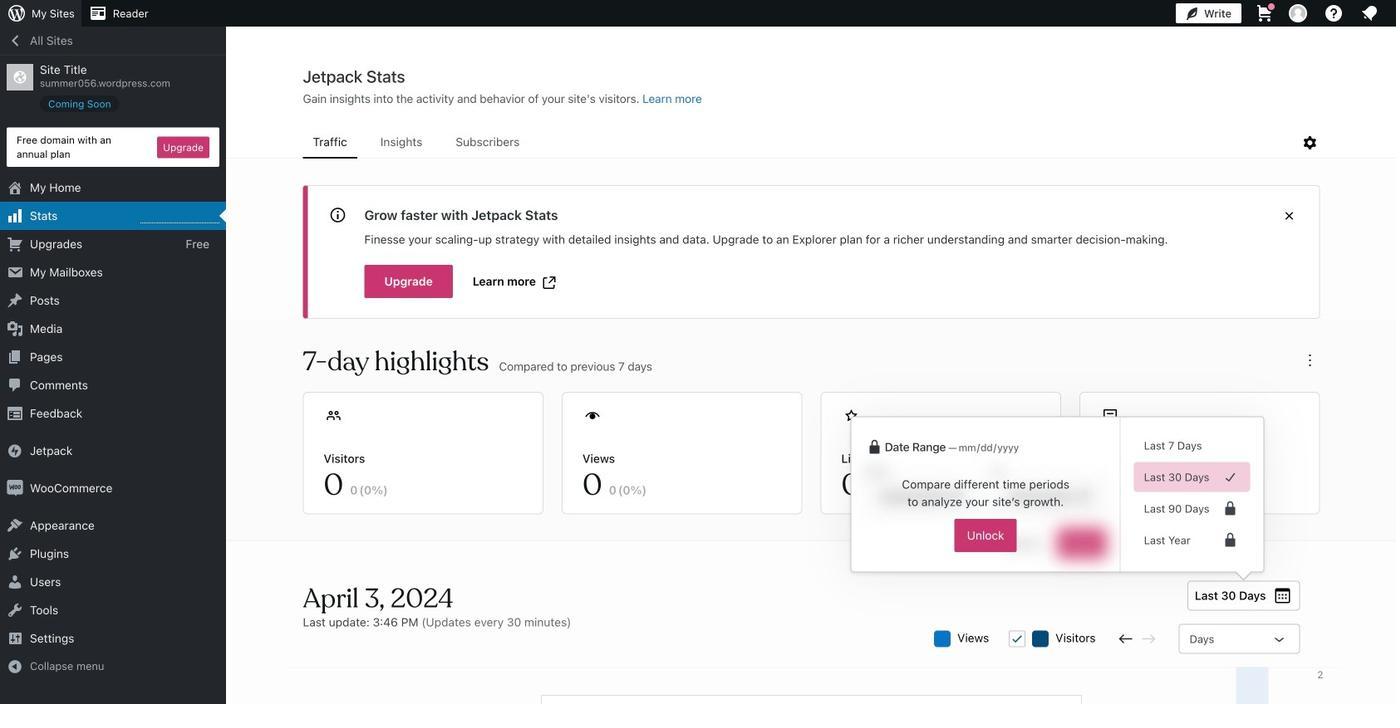 Task type: vqa. For each thing, say whether or not it's contained in the screenshot.
Open Search Image
no



Task type: describe. For each thing, give the bounding box(es) containing it.
my profile image
[[1289, 4, 1308, 22]]

2 img image from the top
[[7, 481, 23, 497]]

close image
[[1280, 206, 1300, 226]]



Task type: locate. For each thing, give the bounding box(es) containing it.
none checkbox inside "jetpack stats" main content
[[1009, 631, 1026, 648]]

None checkbox
[[1009, 631, 1026, 648]]

1 img image from the top
[[7, 443, 23, 460]]

tooltip
[[843, 417, 1265, 581]]

menu inside "jetpack stats" main content
[[303, 127, 1300, 159]]

menu
[[303, 127, 1300, 159]]

img image
[[7, 443, 23, 460], [7, 481, 23, 497]]

0 vertical spatial img image
[[7, 443, 23, 460]]

jetpack stats main content
[[227, 66, 1396, 705]]

1 vertical spatial img image
[[7, 481, 23, 497]]

manage your notifications image
[[1360, 3, 1380, 23]]

None date field
[[957, 440, 1045, 456], [865, 479, 979, 516], [993, 479, 1107, 516], [957, 440, 1045, 456], [865, 479, 979, 516], [993, 479, 1107, 516]]

help image
[[1324, 3, 1344, 23]]

highest hourly views 0 image
[[140, 213, 219, 224]]

my shopping cart image
[[1255, 3, 1275, 23]]



